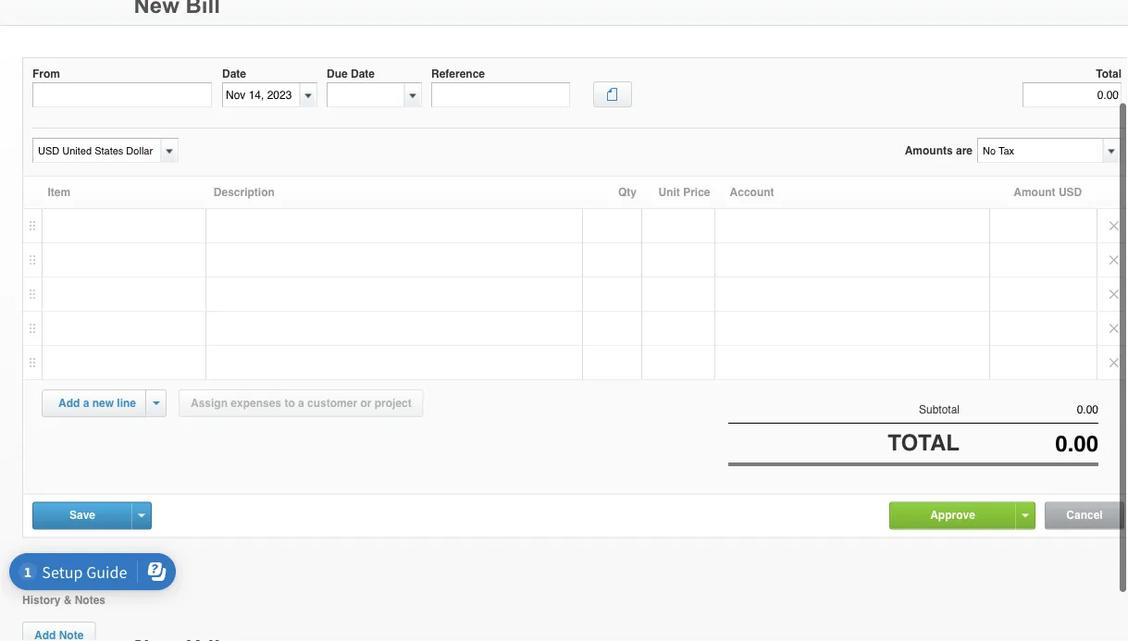 Task type: locate. For each thing, give the bounding box(es) containing it.
date up date text field
[[222, 68, 246, 81]]

cancel
[[1067, 510, 1103, 523]]

description
[[214, 187, 275, 199]]

1 vertical spatial delete line item image
[[1098, 347, 1128, 380]]

date up the due date text field
[[351, 68, 375, 81]]

a right add
[[83, 398, 89, 411]]

total
[[888, 431, 960, 457]]

a right to
[[298, 397, 304, 410]]

0 vertical spatial delete line item image
[[1098, 312, 1128, 346]]

a
[[298, 397, 304, 410], [83, 398, 89, 411]]

add a new line link
[[47, 391, 147, 417]]

due date
[[327, 68, 375, 81]]

or
[[360, 397, 372, 410]]

history & notes
[[22, 594, 106, 607]]

Date text field
[[223, 84, 300, 107]]

0 vertical spatial delete line item image
[[1098, 210, 1128, 243]]

1 vertical spatial delete line item image
[[1098, 244, 1128, 277]]

2 delete line item image from the top
[[1098, 347, 1128, 380]]

0 horizontal spatial a
[[83, 398, 89, 411]]

qty
[[618, 187, 637, 199]]

more add line options... image
[[153, 402, 160, 406]]

date
[[222, 68, 246, 81], [351, 68, 375, 81]]

delete line item image
[[1098, 312, 1128, 346], [1098, 347, 1128, 380]]

reference
[[431, 68, 485, 81]]

project
[[375, 397, 412, 410]]

1 delete line item image from the top
[[1098, 210, 1128, 243]]

None text field
[[978, 139, 1103, 162]]

None text field
[[32, 83, 212, 108], [33, 139, 158, 162], [960, 404, 1099, 417], [960, 432, 1099, 457], [32, 83, 212, 108], [33, 139, 158, 162], [960, 404, 1099, 417], [960, 432, 1099, 457]]

assign expenses to a customer or project link
[[179, 390, 424, 418]]

customer
[[307, 397, 357, 410]]

0 horizontal spatial date
[[222, 68, 246, 81]]

1 a from the left
[[298, 397, 304, 410]]

approve
[[931, 510, 976, 523]]

new
[[92, 398, 114, 411]]

from
[[32, 68, 60, 81]]

2 vertical spatial delete line item image
[[1098, 278, 1128, 312]]

save
[[69, 510, 95, 523]]

unit price
[[659, 187, 711, 199]]

delete line item image
[[1098, 210, 1128, 243], [1098, 244, 1128, 277], [1098, 278, 1128, 312]]

2 date from the left
[[351, 68, 375, 81]]

Total text field
[[1023, 83, 1122, 108]]

expenses
[[231, 397, 281, 410]]

notes
[[75, 594, 106, 607]]

line
[[117, 398, 136, 411]]

a inside "link"
[[298, 397, 304, 410]]

assign expenses to a customer or project
[[191, 397, 412, 410]]

2 a from the left
[[83, 398, 89, 411]]

history
[[22, 594, 60, 607]]

1 horizontal spatial date
[[351, 68, 375, 81]]

1 horizontal spatial a
[[298, 397, 304, 410]]



Task type: vqa. For each thing, say whether or not it's contained in the screenshot.
"contact"
no



Task type: describe. For each thing, give the bounding box(es) containing it.
Due Date text field
[[328, 84, 405, 107]]

assign
[[191, 397, 228, 410]]

more save options... image
[[138, 515, 145, 518]]

usd
[[1059, 187, 1082, 199]]

add a new line
[[58, 398, 136, 411]]

approve link
[[891, 504, 1016, 529]]

amounts are
[[905, 144, 973, 157]]

due
[[327, 68, 348, 81]]

cancel button
[[1046, 504, 1124, 530]]

1 delete line item image from the top
[[1098, 312, 1128, 346]]

2 delete line item image from the top
[[1098, 244, 1128, 277]]

subtotal
[[919, 404, 960, 417]]

to
[[285, 397, 295, 410]]

unit
[[659, 187, 680, 199]]

amount usd
[[1014, 187, 1082, 199]]

3 delete line item image from the top
[[1098, 278, 1128, 312]]

item
[[48, 187, 70, 199]]

amount
[[1014, 187, 1056, 199]]

Reference text field
[[431, 83, 570, 108]]

price
[[683, 187, 711, 199]]

are
[[956, 144, 973, 157]]

1 date from the left
[[222, 68, 246, 81]]

save link
[[33, 504, 131, 529]]

amounts
[[905, 144, 953, 157]]

total
[[1096, 68, 1122, 81]]

account
[[730, 187, 774, 199]]

&
[[64, 594, 72, 607]]

more approve options... image
[[1022, 515, 1029, 518]]

add
[[58, 398, 80, 411]]



